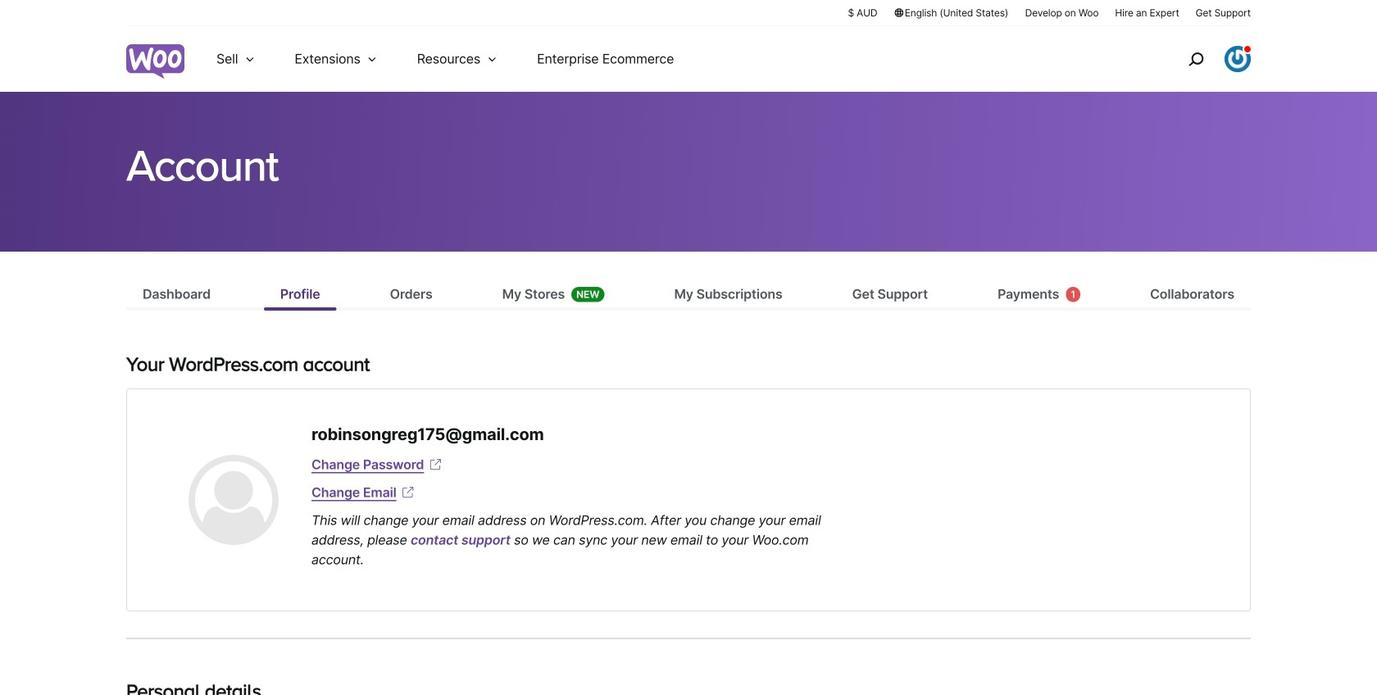 Task type: locate. For each thing, give the bounding box(es) containing it.
open account menu image
[[1225, 46, 1251, 72]]

gravatar image image
[[189, 455, 279, 545]]

service navigation menu element
[[1153, 32, 1251, 86]]

1 vertical spatial external link image
[[400, 484, 416, 501]]

1 horizontal spatial external link image
[[427, 457, 444, 473]]

0 horizontal spatial external link image
[[400, 484, 416, 501]]

external link image
[[427, 457, 444, 473], [400, 484, 416, 501]]



Task type: vqa. For each thing, say whether or not it's contained in the screenshot.
"Search" image
yes



Task type: describe. For each thing, give the bounding box(es) containing it.
search image
[[1183, 46, 1209, 72]]

0 vertical spatial external link image
[[427, 457, 444, 473]]



